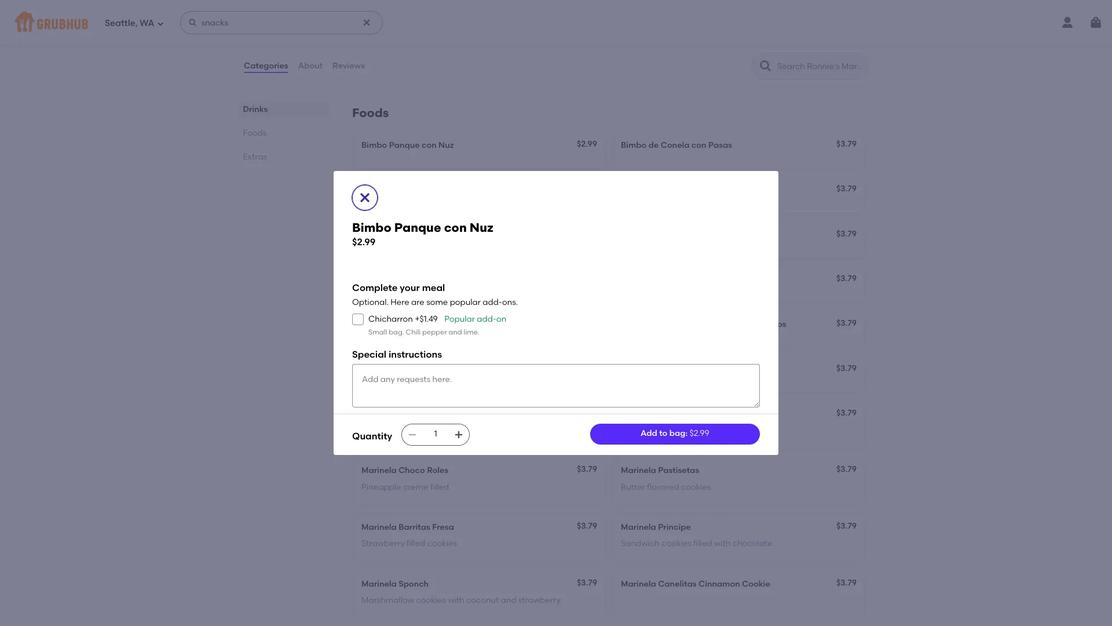 Task type: describe. For each thing, give the bounding box(es) containing it.
vainilla
[[453, 185, 482, 195]]

reviews button
[[332, 45, 366, 87]]

+
[[415, 314, 420, 324]]

de
[[649, 140, 659, 150]]

0 horizontal spatial svg image
[[408, 430, 417, 439]]

cookies for sponch
[[416, 595, 446, 605]]

marinela gansito
[[621, 409, 690, 419]]

$2.99 for full throttle
[[577, 41, 598, 51]]

bimbo for bimbo conchas sabor vainilla
[[362, 185, 387, 195]]

nuts
[[460, 364, 479, 374]]

Special instructions text field
[[352, 364, 760, 407]]

coconut
[[467, 595, 499, 605]]

mantecadas for bimbo mini mantecadas nuts
[[408, 364, 458, 374]]

add- inside complete your meal optional. here are some popular add-ons.
[[483, 298, 503, 307]]

cookies for principe
[[662, 539, 692, 549]]

bimbo nito button
[[355, 222, 605, 257]]

and for pepper
[[449, 328, 462, 336]]

flavored
[[647, 482, 680, 492]]

bimbo for bimbo panque con nuz $2.99
[[352, 221, 392, 235]]

marinela principe
[[621, 522, 691, 532]]

bag.
[[389, 328, 404, 336]]

355 ml. button
[[355, 0, 605, 25]]

ons.
[[503, 298, 518, 307]]

popular
[[445, 314, 475, 324]]

snack
[[644, 426, 667, 435]]

full throttle
[[362, 42, 409, 52]]

main navigation navigation
[[0, 0, 1113, 45]]

chocolate
[[720, 320, 762, 329]]

cookie
[[743, 579, 771, 589]]

ml.
[[378, 2, 390, 12]]

drink
[[675, 42, 696, 52]]

1 horizontal spatial foods
[[352, 106, 389, 120]]

0 vertical spatial with
[[715, 539, 731, 549]]

nito
[[389, 230, 406, 240]]

355
[[362, 2, 376, 12]]

strawberry filled cookies.
[[362, 539, 459, 549]]

marshmallow
[[362, 595, 414, 605]]

choco
[[399, 466, 425, 476]]

con for bimbo panque con nuz $2.99
[[444, 221, 467, 235]]

categories
[[244, 61, 288, 71]]

strawberry.
[[519, 595, 562, 605]]

foods tab
[[243, 127, 325, 139]]

reign energy drink
[[621, 42, 696, 52]]

energy
[[646, 42, 674, 52]]

throttle
[[377, 42, 409, 52]]

filled.
[[431, 482, 451, 492]]

bimbo mini mantecadas
[[362, 320, 458, 329]]

marinela for marinela sponch
[[362, 579, 397, 589]]

drinks
[[243, 104, 268, 114]]

small bag. chili pepper and lime.
[[369, 328, 480, 336]]

roles
[[427, 466, 449, 476]]

mini for bimbo mini mantecadas nuts
[[389, 364, 406, 374]]

foods inside tab
[[243, 128, 267, 138]]

strawberry
[[362, 539, 405, 549]]

$3.79 button for bimbo nito
[[614, 222, 865, 257]]

full
[[362, 42, 375, 52]]

16
[[362, 58, 369, 68]]

gansito
[[659, 409, 690, 419]]

extras tab
[[243, 151, 325, 163]]

mantecadas for bimbo mini mantecadas chocolate chips
[[667, 320, 718, 329]]

1 vertical spatial add-
[[477, 314, 497, 324]]

16 oz.
[[362, 58, 382, 68]]

nuz for bimbo panque con nuz
[[439, 140, 454, 150]]

donas
[[649, 364, 674, 374]]

bimbo de conela con pasas
[[621, 140, 733, 150]]

chicharron + $1.49
[[369, 314, 438, 324]]

marinela pinguinos
[[362, 409, 438, 419]]

panque for bimbo panque con nuz
[[389, 140, 420, 150]]

pinguinos
[[399, 409, 438, 419]]

$2.99 for bimbo panque con nuz
[[577, 139, 598, 149]]

seattle, wa
[[105, 18, 155, 28]]

bimbo nito
[[362, 230, 406, 240]]

chocolate.
[[733, 539, 775, 549]]

bimbo for bimbo de conela con pasas
[[621, 140, 647, 150]]

cookies. for marinela pastisetas
[[682, 482, 714, 492]]

$3.79 button for bimbo rebanadas
[[614, 267, 865, 302]]

sabor
[[427, 185, 451, 195]]

$2.99 inside bimbo panque con nuz $2.99
[[352, 237, 376, 248]]

bimbo for bimbo mini mantecadas nuts
[[362, 364, 387, 374]]

chips
[[764, 320, 787, 329]]

sandwich cookies filled with chocolate.
[[621, 539, 775, 549]]

small
[[369, 328, 387, 336]]

pasas
[[709, 140, 733, 150]]

filled snack cake.
[[621, 426, 690, 435]]

chicharron
[[369, 314, 413, 324]]

some
[[427, 298, 448, 307]]

bimbo for bimbo rebanadas
[[362, 275, 387, 285]]

about button
[[298, 45, 323, 87]]

bimbo for bimbo nito
[[362, 230, 387, 240]]

here
[[391, 298, 410, 307]]

extras
[[243, 152, 268, 162]]

bimbo rebanadas button
[[355, 267, 605, 302]]



Task type: vqa. For each thing, say whether or not it's contained in the screenshot.
the Delivery to the top
no



Task type: locate. For each thing, give the bounding box(es) containing it.
sandwich
[[621, 539, 660, 549]]

bimbo for bimbo mini mantecadas chocolate chips
[[621, 320, 647, 329]]

2 horizontal spatial con
[[692, 140, 707, 150]]

fresa
[[433, 522, 454, 532]]

$1.49
[[420, 314, 438, 324]]

marinela left canelitas
[[621, 579, 657, 589]]

azucaradas
[[676, 364, 725, 374]]

Input item quantity number field
[[423, 424, 449, 445]]

con for bimbo panque con nuz
[[422, 140, 437, 150]]

butter
[[621, 482, 645, 492]]

principe
[[659, 522, 691, 532]]

con left pasas
[[692, 140, 707, 150]]

0 vertical spatial cookies
[[662, 539, 692, 549]]

special instructions
[[352, 349, 442, 360]]

1 vertical spatial and
[[501, 595, 517, 605]]

filled
[[621, 426, 642, 435]]

popular add-on
[[445, 314, 507, 324]]

1 horizontal spatial svg image
[[1090, 16, 1104, 30]]

mini left chili
[[389, 320, 406, 329]]

pineapple
[[362, 482, 401, 492]]

0 horizontal spatial cookies.
[[428, 539, 459, 549]]

1 vertical spatial cookies
[[416, 595, 446, 605]]

popular
[[450, 298, 481, 307]]

0 vertical spatial foods
[[352, 106, 389, 120]]

0 vertical spatial svg image
[[1090, 16, 1104, 30]]

pineapple creme filled.
[[362, 482, 451, 492]]

reign
[[621, 42, 644, 52]]

$3.79 button
[[614, 178, 865, 213], [614, 222, 865, 257], [614, 267, 865, 302]]

oz.
[[371, 58, 382, 68]]

marinela for marinela gansito
[[621, 409, 657, 419]]

panque for bimbo panque con nuz $2.99
[[395, 221, 441, 235]]

cookies down sponch
[[416, 595, 446, 605]]

are
[[412, 298, 425, 307]]

marinela sponch
[[362, 579, 429, 589]]

cookies. down 'fresa'
[[428, 539, 459, 549]]

mini for bimbo mini mantecadas chocolate chips
[[649, 320, 666, 329]]

marinela choco roles
[[362, 466, 449, 476]]

marinela up strawberry
[[362, 522, 397, 532]]

cookies down principe
[[662, 539, 692, 549]]

marshmallow cookies with coconut and strawberry.
[[362, 595, 562, 605]]

rebanadas
[[389, 275, 435, 285]]

bimbo for bimbo panque con nuz
[[362, 140, 387, 150]]

con inside bimbo panque con nuz $2.99
[[444, 221, 467, 235]]

foods
[[352, 106, 389, 120], [243, 128, 267, 138]]

conela
[[661, 140, 690, 150]]

and
[[449, 328, 462, 336], [501, 595, 517, 605]]

panque up conchas
[[389, 140, 420, 150]]

and for coconut
[[501, 595, 517, 605]]

1 vertical spatial $3.79 button
[[614, 222, 865, 257]]

bag:
[[670, 429, 688, 438]]

con
[[422, 140, 437, 150], [692, 140, 707, 150], [444, 221, 467, 235]]

complete your meal optional. here are some popular add-ons.
[[352, 282, 518, 307]]

mini inside bimbo mini mantecadas button
[[389, 320, 406, 329]]

2 $3.79 button from the top
[[614, 222, 865, 257]]

marinela up sandwich
[[621, 522, 657, 532]]

0 vertical spatial panque
[[389, 140, 420, 150]]

marinela canelitas cinnamon cookie
[[621, 579, 771, 589]]

1 vertical spatial panque
[[395, 221, 441, 235]]

0 vertical spatial $3.79 button
[[614, 178, 865, 213]]

1 horizontal spatial cookies.
[[682, 482, 714, 492]]

your
[[400, 282, 420, 293]]

pastisetas
[[659, 466, 700, 476]]

0 horizontal spatial and
[[449, 328, 462, 336]]

$2.99 for reign energy drink
[[837, 41, 857, 51]]

1 vertical spatial foods
[[243, 128, 267, 138]]

1 horizontal spatial with
[[715, 539, 731, 549]]

2 vertical spatial $3.79 button
[[614, 267, 865, 302]]

marinela up "marshmallow"
[[362, 579, 397, 589]]

panque down bimbo conchas sabor vainilla
[[395, 221, 441, 235]]

0 vertical spatial and
[[449, 328, 462, 336]]

1 vertical spatial nuz
[[470, 221, 494, 235]]

complete
[[352, 282, 398, 293]]

marinela for marinela barritas fresa
[[362, 522, 397, 532]]

bimbo donas azucaradas
[[621, 364, 725, 374]]

add- up lime.
[[477, 314, 497, 324]]

mini for bimbo mini mantecadas
[[389, 320, 406, 329]]

foods up bimbo panque con nuz
[[352, 106, 389, 120]]

marinela for marinela pinguinos
[[362, 409, 397, 419]]

0 vertical spatial cookies.
[[682, 482, 714, 492]]

bimbo inside bimbo panque con nuz $2.99
[[352, 221, 392, 235]]

con up bimbo conchas sabor vainilla
[[422, 140, 437, 150]]

nuz inside bimbo panque con nuz $2.99
[[470, 221, 494, 235]]

bimbo mini mantecadas nuts
[[362, 364, 479, 374]]

about
[[298, 61, 323, 71]]

bimbo panque con nuz $2.99
[[352, 221, 494, 248]]

wa
[[140, 18, 155, 28]]

bimbo panque con nuz
[[362, 140, 454, 150]]

with left coconut
[[448, 595, 465, 605]]

marinela
[[362, 409, 397, 419], [621, 409, 657, 419], [362, 466, 397, 476], [621, 466, 657, 476], [362, 522, 397, 532], [621, 522, 657, 532], [362, 579, 397, 589], [621, 579, 657, 589]]

nuz for bimbo panque con nuz $2.99
[[470, 221, 494, 235]]

0 horizontal spatial foods
[[243, 128, 267, 138]]

cookies.
[[682, 482, 714, 492], [428, 539, 459, 549]]

add
[[641, 429, 658, 438]]

0 horizontal spatial filled
[[407, 539, 426, 549]]

mantecadas for bimbo mini mantecadas
[[408, 320, 458, 329]]

filled down barritas
[[407, 539, 426, 549]]

with
[[715, 539, 731, 549], [448, 595, 465, 605]]

panque inside bimbo panque con nuz $2.99
[[395, 221, 441, 235]]

sponch
[[399, 579, 429, 589]]

marinela up filled
[[621, 409, 657, 419]]

canelitas
[[659, 579, 697, 589]]

bimbo inside button
[[362, 320, 387, 329]]

marinela up quantity
[[362, 409, 397, 419]]

barritas
[[399, 522, 431, 532]]

lime.
[[464, 328, 480, 336]]

drinks tab
[[243, 103, 325, 115]]

1 vertical spatial svg image
[[408, 430, 417, 439]]

0 horizontal spatial cookies
[[416, 595, 446, 605]]

instructions
[[389, 349, 442, 360]]

pepper
[[423, 328, 447, 336]]

seattle,
[[105, 18, 138, 28]]

butter flavored cookies.
[[621, 482, 714, 492]]

cookies. for marinela barritas fresa
[[428, 539, 459, 549]]

mini up donas
[[649, 320, 666, 329]]

0 vertical spatial nuz
[[439, 140, 454, 150]]

and right coconut
[[501, 595, 517, 605]]

chili
[[406, 328, 421, 336]]

svg image
[[188, 18, 197, 27], [362, 18, 371, 27], [157, 20, 164, 27], [358, 191, 372, 205], [455, 430, 464, 439]]

cake.
[[669, 426, 690, 435]]

cookies. down the pastisetas
[[682, 482, 714, 492]]

marinela for marinela principe
[[621, 522, 657, 532]]

nuz down bimbo conchas sabor vainilla 'button'
[[470, 221, 494, 235]]

0 vertical spatial add-
[[483, 298, 503, 307]]

bimbo for bimbo mini mantecadas
[[362, 320, 387, 329]]

mantecadas inside button
[[408, 320, 458, 329]]

special
[[352, 349, 387, 360]]

1 horizontal spatial and
[[501, 595, 517, 605]]

with left chocolate.
[[715, 539, 731, 549]]

1 vertical spatial with
[[448, 595, 465, 605]]

con down "vainilla"
[[444, 221, 467, 235]]

bimbo for bimbo donas azucaradas
[[621, 364, 647, 374]]

1 horizontal spatial cookies
[[662, 539, 692, 549]]

optional.
[[352, 298, 389, 307]]

0 horizontal spatial nuz
[[439, 140, 454, 150]]

add- up on
[[483, 298, 503, 307]]

foods up extras
[[243, 128, 267, 138]]

marinela up the pineapple
[[362, 466, 397, 476]]

1 horizontal spatial nuz
[[470, 221, 494, 235]]

quantity
[[352, 431, 393, 442]]

marinela for marinela pastisetas
[[621, 466, 657, 476]]

reviews
[[333, 61, 365, 71]]

search icon image
[[759, 59, 773, 73]]

add to bag: $2.99
[[641, 429, 710, 438]]

cookies
[[662, 539, 692, 549], [416, 595, 446, 605]]

on
[[497, 314, 507, 324]]

bimbo conchas sabor vainilla
[[362, 185, 482, 195]]

mini down "special instructions"
[[389, 364, 406, 374]]

1 vertical spatial cookies.
[[428, 539, 459, 549]]

marinela for marinela choco roles
[[362, 466, 397, 476]]

conchas
[[389, 185, 425, 195]]

filled up the marinela canelitas cinnamon cookie
[[694, 539, 713, 549]]

1 $3.79 button from the top
[[614, 178, 865, 213]]

0 horizontal spatial with
[[448, 595, 465, 605]]

and down popular
[[449, 328, 462, 336]]

1 filled from the left
[[407, 539, 426, 549]]

Search Ronnie's Market search field
[[777, 61, 865, 72]]

bimbo inside 'button'
[[362, 185, 387, 195]]

1 horizontal spatial con
[[444, 221, 467, 235]]

marinela up butter
[[621, 466, 657, 476]]

bimbo mini mantecadas chocolate chips
[[621, 320, 787, 329]]

1 horizontal spatial filled
[[694, 539, 713, 549]]

$3.79
[[837, 139, 857, 149], [837, 184, 857, 194], [837, 229, 857, 239], [837, 274, 857, 283], [837, 318, 857, 328], [577, 363, 598, 373], [837, 363, 857, 373], [577, 408, 598, 418], [837, 408, 857, 418], [577, 465, 598, 474], [837, 465, 857, 474], [577, 521, 598, 531], [837, 521, 857, 531], [577, 578, 598, 588], [837, 578, 857, 588]]

marinela barritas fresa
[[362, 522, 454, 532]]

svg image inside main navigation navigation
[[1090, 16, 1104, 30]]

bimbo mini mantecadas button
[[355, 312, 605, 347]]

marinela for marinela canelitas cinnamon cookie
[[621, 579, 657, 589]]

svg image
[[1090, 16, 1104, 30], [408, 430, 417, 439]]

0 horizontal spatial con
[[422, 140, 437, 150]]

3 $3.79 button from the top
[[614, 267, 865, 302]]

$3.79 button for bimbo conchas sabor vainilla
[[614, 178, 865, 213]]

2 filled from the left
[[694, 539, 713, 549]]

bimbo
[[362, 140, 387, 150], [621, 140, 647, 150], [362, 185, 387, 195], [352, 221, 392, 235], [362, 230, 387, 240], [362, 275, 387, 285], [362, 320, 387, 329], [621, 320, 647, 329], [362, 364, 387, 374], [621, 364, 647, 374]]

categories button
[[243, 45, 289, 87]]

355 ml.
[[362, 2, 390, 12]]

nuz up sabor on the top left of the page
[[439, 140, 454, 150]]

bimbo conchas sabor vainilla button
[[355, 178, 605, 213]]



